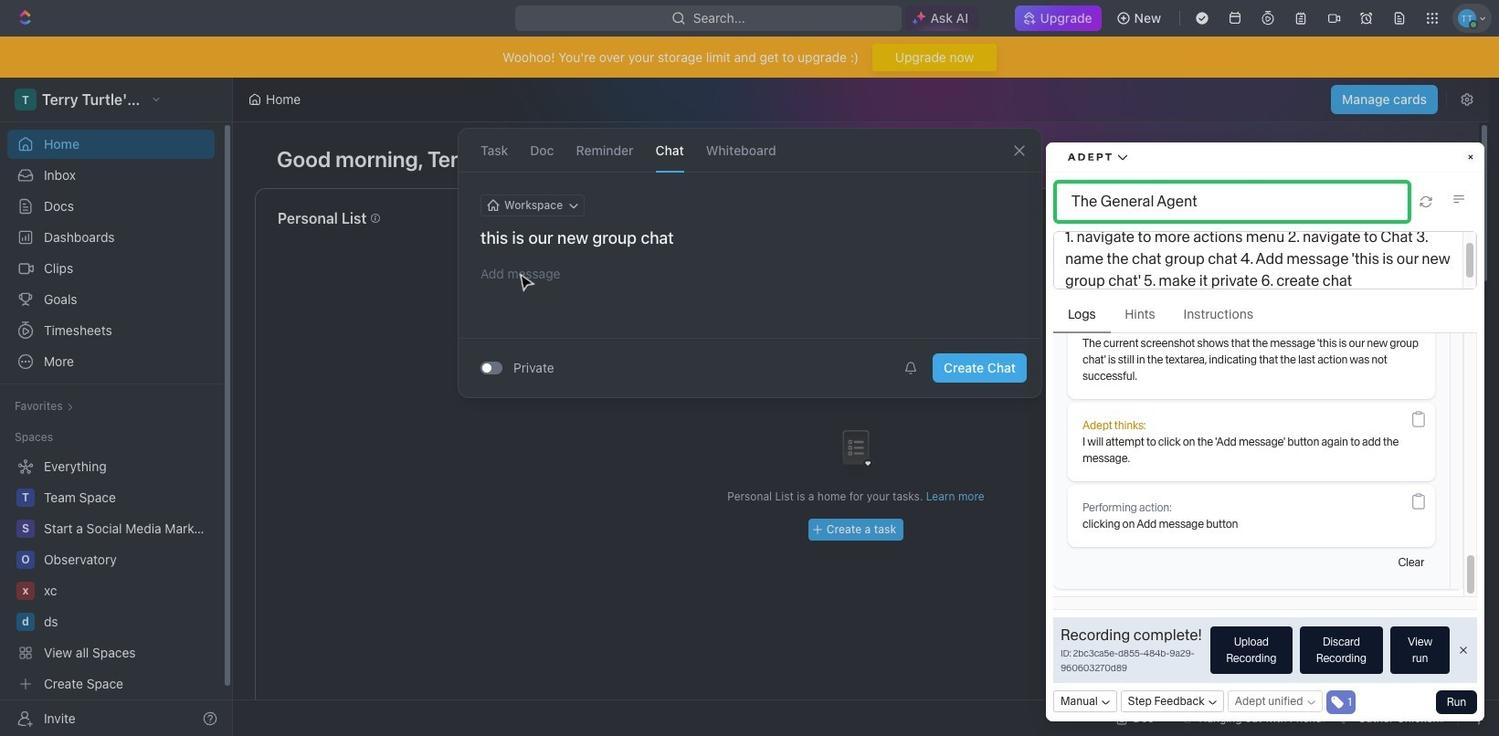 Task type: vqa. For each thing, say whether or not it's contained in the screenshot.
the Task 2
no



Task type: locate. For each thing, give the bounding box(es) containing it.
tree
[[7, 452, 215, 699]]

dialog
[[457, 128, 1042, 398]]

Name this Chat... field
[[458, 228, 1041, 249]]

sidebar navigation
[[0, 78, 233, 737]]



Task type: describe. For each thing, give the bounding box(es) containing it.
drumstick bite image
[[1342, 713, 1353, 724]]

tree inside sidebar navigation
[[7, 452, 215, 699]]



